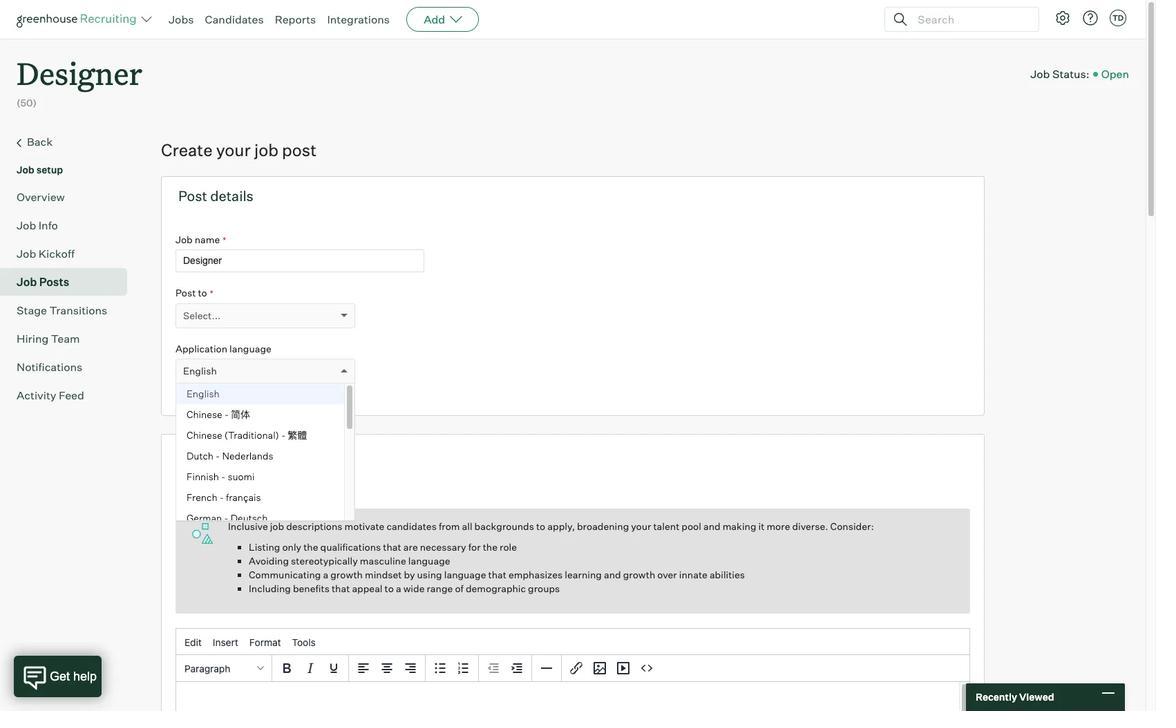Task type: describe. For each thing, give the bounding box(es) containing it.
info
[[39, 218, 58, 232]]

- for deutsch
[[224, 512, 229, 524]]

job for job info
[[17, 218, 36, 232]]

application
[[176, 343, 228, 354]]

dutch - nederlands option
[[176, 446, 344, 467]]

viewed
[[1020, 692, 1055, 703]]

german
[[187, 512, 222, 524]]

including
[[249, 583, 291, 595]]

paragraph button
[[179, 657, 269, 680]]

inclusive
[[228, 521, 268, 533]]

1 toolbar from the left
[[272, 656, 349, 683]]

qualifications
[[320, 542, 381, 553]]

post for post details
[[178, 187, 207, 204]]

5 toolbar from the left
[[562, 656, 662, 683]]

insert
[[213, 637, 238, 648]]

status:
[[1053, 67, 1090, 81]]

td button
[[1108, 7, 1130, 29]]

(50)
[[17, 97, 37, 109]]

to inside listing only the qualifications that are necessary for the role avoiding stereotypically masculine language communicating a growth mindset by using language that emphasizes learning and growth over innate abilities including benefits that appeal to a wide range of demographic groups
[[385, 583, 394, 595]]

1 growth from the left
[[331, 569, 363, 581]]

post to
[[176, 287, 207, 299]]

- inside chinese (traditional) - 繁體 "option"
[[281, 430, 286, 441]]

1 vertical spatial language
[[408, 555, 450, 567]]

- for français
[[220, 492, 224, 503]]

team
[[51, 332, 80, 345]]

français
[[226, 492, 261, 503]]

jobs link
[[169, 12, 194, 26]]

emphasizes
[[509, 569, 563, 581]]

- for nederlands
[[216, 450, 220, 462]]

stage transitions link
[[17, 302, 122, 319]]

select...
[[183, 310, 221, 321]]

简体
[[231, 409, 250, 421]]

post details
[[178, 187, 254, 204]]

job info
[[17, 218, 58, 232]]

configure image
[[1055, 10, 1072, 26]]

talent
[[654, 521, 680, 533]]

job for job status:
[[1031, 67, 1051, 81]]

0 horizontal spatial to
[[198, 287, 207, 299]]

integrations
[[327, 12, 390, 26]]

nederlands
[[222, 450, 273, 462]]

create
[[161, 139, 213, 160]]

posts
[[39, 275, 69, 289]]

0 vertical spatial job
[[254, 139, 279, 160]]

designer link
[[17, 39, 142, 96]]

using
[[417, 569, 442, 581]]

candidates link
[[205, 12, 264, 26]]

english for english option to the bottom
[[187, 388, 220, 400]]

Search text field
[[915, 9, 1027, 29]]

chinese - 简体
[[187, 409, 250, 421]]

from
[[439, 521, 460, 533]]

activity feed
[[17, 388, 84, 402]]

hiring team link
[[17, 330, 122, 347]]

designer (50)
[[17, 53, 142, 109]]

range
[[427, 583, 453, 595]]

format button
[[244, 631, 287, 654]]

learning
[[565, 569, 602, 581]]

listing only the qualifications that are necessary for the role avoiding stereotypically masculine language communicating a growth mindset by using language that emphasizes learning and growth over innate abilities including benefits that appeal to a wide range of demographic groups
[[249, 542, 745, 595]]

german - deutsch option
[[176, 508, 344, 529]]

add button
[[407, 7, 479, 32]]

activity
[[17, 388, 56, 402]]

avoiding
[[249, 555, 289, 567]]

1 horizontal spatial your
[[631, 521, 652, 533]]

only
[[282, 542, 302, 553]]

notifications link
[[17, 359, 122, 375]]

description for post description
[[210, 445, 284, 463]]

format
[[249, 637, 281, 648]]

finnish - suomi option
[[176, 467, 344, 488]]

reports
[[275, 12, 316, 26]]

inclusive job descriptions motivate candidates from all backgrounds to apply, broadening your talent pool and making it more diverse. consider:
[[228, 521, 874, 533]]

it
[[759, 521, 765, 533]]

descriptions
[[286, 521, 343, 533]]

designer
[[17, 53, 142, 93]]

and inside listing only the qualifications that are necessary for the role avoiding stereotypically masculine language communicating a growth mindset by using language that emphasizes learning and growth over innate abilities including benefits that appeal to a wide range of demographic groups
[[604, 569, 621, 581]]

3 toolbar from the left
[[426, 656, 479, 683]]

custom
[[176, 492, 208, 503]]

diverse.
[[793, 521, 829, 533]]

german - deutsch
[[187, 512, 268, 524]]

candidates
[[205, 12, 264, 26]]

backgrounds
[[475, 521, 534, 533]]

job kickoff link
[[17, 245, 122, 262]]

over
[[658, 569, 677, 581]]

- for suomi
[[221, 471, 226, 483]]

edit button
[[179, 631, 207, 654]]

1 horizontal spatial and
[[704, 521, 721, 533]]

edit
[[185, 637, 202, 648]]

0 vertical spatial english option
[[183, 365, 217, 377]]

notifications
[[17, 360, 83, 374]]

2 toolbar from the left
[[349, 656, 426, 683]]

job info link
[[17, 217, 122, 233]]

custom description
[[176, 492, 258, 503]]

of
[[455, 583, 464, 595]]

1 vertical spatial english option
[[176, 384, 344, 405]]

motivate
[[345, 521, 385, 533]]



Task type: locate. For each thing, give the bounding box(es) containing it.
feed
[[59, 388, 84, 402]]

create your job post
[[161, 139, 317, 160]]

2 vertical spatial language
[[444, 569, 486, 581]]

0 horizontal spatial and
[[604, 569, 621, 581]]

greenhouse recruiting image
[[17, 11, 141, 28]]

1 vertical spatial english
[[187, 388, 220, 400]]

and right learning
[[604, 569, 621, 581]]

(traditional)
[[224, 430, 279, 441]]

paragraph
[[185, 663, 231, 675]]

description
[[210, 445, 284, 463], [210, 492, 258, 503]]

wide
[[404, 583, 425, 595]]

post for post to
[[176, 287, 196, 299]]

chinese - 简体 option
[[176, 405, 344, 425]]

that up masculine
[[383, 542, 402, 553]]

broadening
[[577, 521, 629, 533]]

job left "info"
[[17, 218, 36, 232]]

the right the only
[[304, 542, 318, 553]]

language up using
[[408, 555, 450, 567]]

0 vertical spatial english
[[183, 365, 217, 377]]

listing
[[249, 542, 280, 553]]

more
[[767, 521, 791, 533]]

to
[[198, 287, 207, 299], [536, 521, 546, 533], [385, 583, 394, 595]]

- inside german - deutsch option
[[224, 512, 229, 524]]

1 vertical spatial a
[[396, 583, 401, 595]]

- left suomi
[[221, 471, 226, 483]]

english inside english option
[[187, 388, 220, 400]]

2 horizontal spatial that
[[489, 569, 507, 581]]

繁體
[[288, 430, 307, 441]]

integrations link
[[327, 12, 390, 26]]

- inside dutch - nederlands option
[[216, 450, 220, 462]]

0 vertical spatial post
[[178, 187, 207, 204]]

chinese left 简体
[[187, 409, 222, 421]]

description down suomi
[[210, 492, 258, 503]]

post left details
[[178, 187, 207, 204]]

job left name
[[176, 233, 193, 245]]

growth up appeal
[[331, 569, 363, 581]]

1 description from the top
[[210, 445, 284, 463]]

french
[[187, 492, 218, 503]]

1 vertical spatial chinese
[[187, 430, 222, 441]]

1 vertical spatial that
[[489, 569, 507, 581]]

chinese (traditional) - 繁體 option
[[176, 425, 344, 446]]

name
[[195, 233, 220, 245]]

chinese up the dutch
[[187, 430, 222, 441]]

job left kickoff
[[17, 247, 36, 260]]

dutch
[[187, 450, 214, 462]]

job for job kickoff
[[17, 247, 36, 260]]

french - français
[[187, 492, 261, 503]]

0 horizontal spatial a
[[323, 569, 329, 581]]

to down mindset
[[385, 583, 394, 595]]

- left 简体
[[224, 409, 229, 421]]

job left posts
[[17, 275, 37, 289]]

french - français option
[[176, 488, 344, 508]]

communicating
[[249, 569, 321, 581]]

recently
[[976, 692, 1018, 703]]

open
[[1102, 67, 1130, 81]]

overview
[[17, 190, 65, 204]]

- down french - français
[[224, 512, 229, 524]]

- inside finnish - suomi option
[[221, 471, 226, 483]]

by
[[404, 569, 415, 581]]

0 vertical spatial and
[[704, 521, 721, 533]]

post up select...
[[176, 287, 196, 299]]

1 horizontal spatial that
[[383, 542, 402, 553]]

english option up 简体
[[176, 384, 344, 405]]

job posts link
[[17, 274, 122, 290]]

job left status:
[[1031, 67, 1051, 81]]

your left talent
[[631, 521, 652, 533]]

the
[[304, 542, 318, 553], [483, 542, 498, 553]]

deutsch
[[231, 512, 268, 524]]

chinese (traditional) - 繁體
[[187, 430, 307, 441]]

language right application
[[230, 343, 272, 354]]

2 the from the left
[[483, 542, 498, 553]]

1 horizontal spatial a
[[396, 583, 401, 595]]

0 horizontal spatial the
[[304, 542, 318, 553]]

1 horizontal spatial the
[[483, 542, 498, 553]]

and right pool
[[704, 521, 721, 533]]

post description
[[178, 445, 284, 463]]

transitions
[[49, 303, 107, 317]]

consider:
[[831, 521, 874, 533]]

job left post
[[254, 139, 279, 160]]

post
[[178, 187, 207, 204], [176, 287, 196, 299], [178, 445, 207, 463]]

None field
[[183, 360, 187, 383]]

to up select...
[[198, 287, 207, 299]]

0 vertical spatial language
[[230, 343, 272, 354]]

finnish
[[187, 471, 219, 483]]

2 description from the top
[[210, 492, 258, 503]]

menu bar
[[176, 629, 970, 656]]

description down chinese (traditional) - 繁體
[[210, 445, 284, 463]]

- left the 繁體
[[281, 430, 286, 441]]

toolbar
[[272, 656, 349, 683], [349, 656, 426, 683], [426, 656, 479, 683], [479, 656, 532, 683], [562, 656, 662, 683]]

abilities
[[710, 569, 745, 581]]

job for job name
[[176, 233, 193, 245]]

4 toolbar from the left
[[479, 656, 532, 683]]

that left appeal
[[332, 583, 350, 595]]

1 vertical spatial description
[[210, 492, 258, 503]]

0 vertical spatial your
[[216, 139, 251, 160]]

1 vertical spatial and
[[604, 569, 621, 581]]

stage transitions
[[17, 303, 107, 317]]

chinese inside option
[[187, 409, 222, 421]]

chinese inside "option"
[[187, 430, 222, 441]]

application language
[[176, 343, 272, 354]]

suomi
[[228, 471, 255, 483]]

list box containing english
[[176, 384, 355, 529]]

- right the dutch
[[216, 450, 220, 462]]

jobs
[[169, 12, 194, 26]]

1 vertical spatial post
[[176, 287, 196, 299]]

1 horizontal spatial to
[[385, 583, 394, 595]]

job up listing
[[270, 521, 284, 533]]

0 horizontal spatial growth
[[331, 569, 363, 581]]

post up finnish
[[178, 445, 207, 463]]

2 vertical spatial that
[[332, 583, 350, 595]]

0 vertical spatial that
[[383, 542, 402, 553]]

are
[[404, 542, 418, 553]]

the right for
[[483, 542, 498, 553]]

- inside french - français option
[[220, 492, 224, 503]]

0 horizontal spatial that
[[332, 583, 350, 595]]

- right french
[[220, 492, 224, 503]]

- for 简体
[[224, 409, 229, 421]]

that
[[383, 542, 402, 553], [489, 569, 507, 581], [332, 583, 350, 595]]

chinese for chinese - 简体
[[187, 409, 222, 421]]

0 vertical spatial description
[[210, 445, 284, 463]]

for
[[469, 542, 481, 553]]

paragraph group
[[176, 655, 970, 683]]

mindset
[[365, 569, 402, 581]]

candidates
[[387, 521, 437, 533]]

1 the from the left
[[304, 542, 318, 553]]

2 growth from the left
[[623, 569, 656, 581]]

1 vertical spatial to
[[536, 521, 546, 533]]

1 vertical spatial your
[[631, 521, 652, 533]]

post for post description
[[178, 445, 207, 463]]

language up of at left
[[444, 569, 486, 581]]

back
[[27, 135, 53, 148]]

description for custom description
[[210, 492, 258, 503]]

td button
[[1110, 10, 1127, 26]]

0 vertical spatial chinese
[[187, 409, 222, 421]]

stereotypically
[[291, 555, 358, 567]]

- inside chinese - 简体 option
[[224, 409, 229, 421]]

chinese for chinese (traditional) - 繁體
[[187, 430, 222, 441]]

dutch - nederlands
[[187, 450, 273, 462]]

job status:
[[1031, 67, 1090, 81]]

english for english option to the top
[[183, 365, 217, 377]]

all
[[462, 521, 473, 533]]

1 vertical spatial job
[[270, 521, 284, 533]]

chinese
[[187, 409, 222, 421], [187, 430, 222, 441]]

list box
[[176, 384, 355, 529]]

job name
[[176, 233, 220, 245]]

job
[[254, 139, 279, 160], [270, 521, 284, 533]]

0 horizontal spatial your
[[216, 139, 251, 160]]

insert button
[[207, 631, 244, 654]]

2 horizontal spatial to
[[536, 521, 546, 533]]

a left wide
[[396, 583, 401, 595]]

hiring team
[[17, 332, 80, 345]]

stage
[[17, 303, 47, 317]]

back link
[[17, 133, 122, 151]]

english option down application
[[183, 365, 217, 377]]

job setup
[[17, 164, 63, 175]]

add
[[424, 12, 445, 26]]

necessary
[[420, 542, 466, 553]]

1 chinese from the top
[[187, 409, 222, 421]]

masculine
[[360, 555, 406, 567]]

appeal
[[352, 583, 383, 595]]

0 vertical spatial to
[[198, 287, 207, 299]]

job kickoff
[[17, 247, 75, 260]]

to left apply,
[[536, 521, 546, 533]]

growth
[[331, 569, 363, 581], [623, 569, 656, 581]]

english option
[[183, 365, 217, 377], [176, 384, 344, 405]]

demographic
[[466, 583, 526, 595]]

your up details
[[216, 139, 251, 160]]

None text field
[[176, 250, 425, 273]]

a down 'stereotypically'
[[323, 569, 329, 581]]

reports link
[[275, 12, 316, 26]]

and
[[704, 521, 721, 533], [604, 569, 621, 581]]

2 chinese from the top
[[187, 430, 222, 441]]

tools
[[292, 637, 316, 648]]

growth left over
[[623, 569, 656, 581]]

pool
[[682, 521, 702, 533]]

job for job setup
[[17, 164, 34, 175]]

setup
[[36, 164, 63, 175]]

menu bar containing edit
[[176, 629, 970, 656]]

0 vertical spatial a
[[323, 569, 329, 581]]

english down application
[[183, 365, 217, 377]]

tools button
[[287, 631, 321, 654]]

innate
[[680, 569, 708, 581]]

that up demographic
[[489, 569, 507, 581]]

job for job posts
[[17, 275, 37, 289]]

benefits
[[293, 583, 330, 595]]

english up chinese - 简体
[[187, 388, 220, 400]]

2 vertical spatial post
[[178, 445, 207, 463]]

1 horizontal spatial growth
[[623, 569, 656, 581]]

groups
[[528, 583, 560, 595]]

job left setup in the left of the page
[[17, 164, 34, 175]]

2 vertical spatial to
[[385, 583, 394, 595]]

your
[[216, 139, 251, 160], [631, 521, 652, 533]]



Task type: vqa. For each thing, say whether or not it's contained in the screenshot.
XYCHART IMAGE
no



